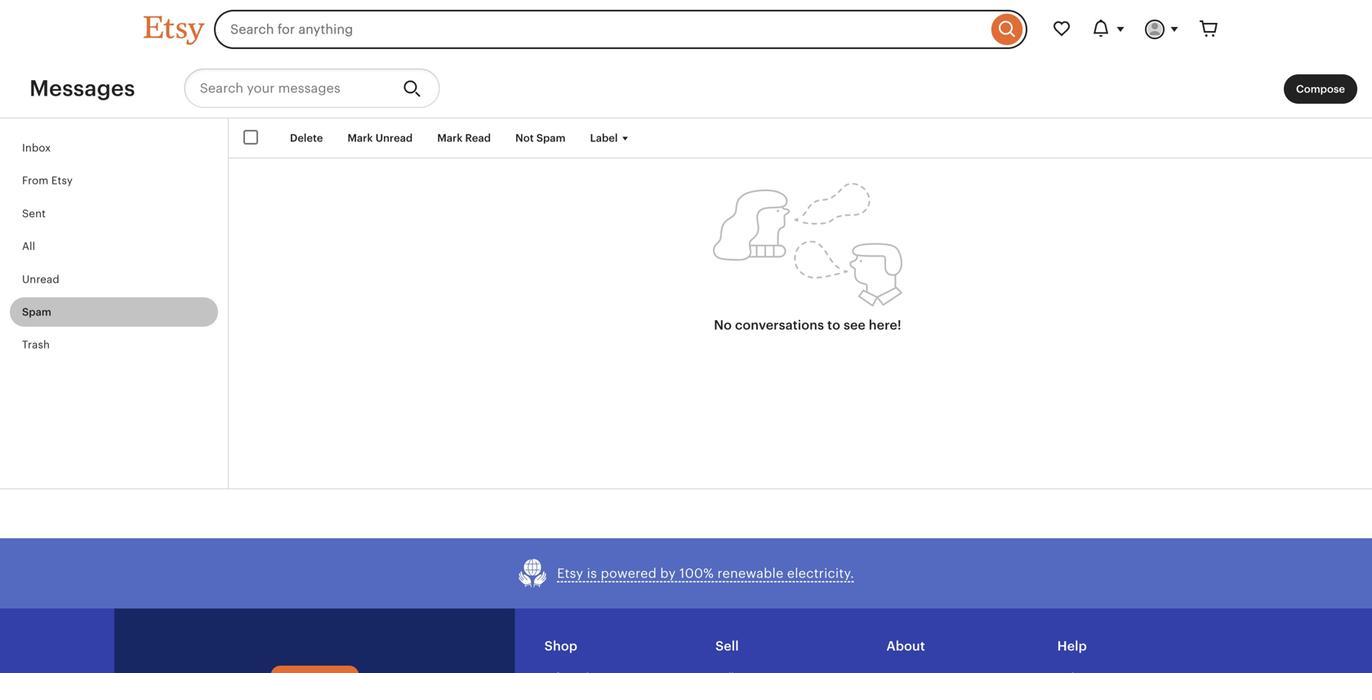 Task type: locate. For each thing, give the bounding box(es) containing it.
etsy left is
[[557, 566, 583, 581]]

unread inside button
[[376, 132, 413, 144]]

0 horizontal spatial etsy
[[51, 175, 73, 187]]

0 vertical spatial unread
[[376, 132, 413, 144]]

etsy is powered by 100% renewable electricity.
[[557, 566, 854, 581]]

label
[[590, 132, 618, 144]]

etsy is powered by 100% renewable electricity. button
[[518, 558, 854, 589]]

0 vertical spatial etsy
[[51, 175, 73, 187]]

None search field
[[214, 10, 1028, 49]]

spam inside 'button'
[[536, 132, 566, 144]]

etsy right from
[[51, 175, 73, 187]]

1 horizontal spatial unread
[[376, 132, 413, 144]]

mark for mark read
[[437, 132, 463, 144]]

inbox
[[22, 142, 51, 154]]

spam right not
[[536, 132, 566, 144]]

0 horizontal spatial unread
[[22, 273, 59, 285]]

mark left read
[[437, 132, 463, 144]]

unread left the mark read at the left of page
[[376, 132, 413, 144]]

2 mark from the left
[[437, 132, 463, 144]]

mark unread
[[348, 132, 413, 144]]

from
[[22, 175, 48, 187]]

100%
[[680, 566, 714, 581]]

sent link
[[10, 199, 218, 228]]

mark
[[348, 132, 373, 144], [437, 132, 463, 144]]

1 vertical spatial unread
[[22, 273, 59, 285]]

no
[[714, 318, 732, 333]]

is
[[587, 566, 597, 581]]

spam up trash
[[22, 306, 51, 318]]

mark unread button
[[335, 123, 425, 153]]

read
[[465, 132, 491, 144]]

0 horizontal spatial mark
[[348, 132, 373, 144]]

banner
[[114, 0, 1258, 59]]

renewable
[[718, 566, 784, 581]]

1 vertical spatial spam
[[22, 306, 51, 318]]

help
[[1058, 639, 1087, 654]]

unread
[[376, 132, 413, 144], [22, 273, 59, 285]]

Search for anything text field
[[214, 10, 988, 49]]

1 vertical spatial etsy
[[557, 566, 583, 581]]

not spam
[[516, 132, 566, 144]]

mark right delete
[[348, 132, 373, 144]]

shop
[[545, 639, 578, 654]]

sell
[[716, 639, 739, 654]]

1 horizontal spatial mark
[[437, 132, 463, 144]]

mark for mark unread
[[348, 132, 373, 144]]

Search your messages text field
[[184, 69, 390, 108]]

etsy
[[51, 175, 73, 187], [557, 566, 583, 581]]

all link
[[10, 232, 218, 261]]

unread down all
[[22, 273, 59, 285]]

mark read button
[[425, 123, 503, 153]]

1 mark from the left
[[348, 132, 373, 144]]

no conversations to see here!
[[714, 318, 902, 333]]

spam
[[536, 132, 566, 144], [22, 306, 51, 318]]

1 horizontal spatial etsy
[[557, 566, 583, 581]]

by
[[660, 566, 676, 581]]

electricity.
[[787, 566, 854, 581]]

0 vertical spatial spam
[[536, 132, 566, 144]]

1 horizontal spatial spam
[[536, 132, 566, 144]]



Task type: vqa. For each thing, say whether or not it's contained in the screenshot.
the topmost review
no



Task type: describe. For each thing, give the bounding box(es) containing it.
trash link
[[10, 330, 218, 360]]

delete button
[[278, 123, 335, 153]]

mark read
[[437, 132, 491, 144]]

messages
[[29, 76, 135, 101]]

label button
[[578, 123, 645, 153]]

to
[[828, 318, 841, 333]]

page 1 image
[[713, 183, 903, 307]]

see
[[844, 318, 866, 333]]

from etsy link
[[10, 166, 218, 196]]

trash
[[22, 339, 50, 351]]

compose
[[1297, 83, 1346, 95]]

all
[[22, 240, 35, 252]]

delete
[[290, 132, 323, 144]]

here!
[[869, 318, 902, 333]]

etsy inside button
[[557, 566, 583, 581]]

not spam button
[[503, 123, 578, 153]]

about
[[887, 639, 925, 654]]

conversations
[[735, 318, 824, 333]]

not
[[516, 132, 534, 144]]

from etsy
[[22, 175, 73, 187]]

0 horizontal spatial spam
[[22, 306, 51, 318]]

spam link
[[10, 297, 218, 327]]

sent
[[22, 207, 46, 220]]

unread link
[[10, 264, 218, 294]]

compose button
[[1284, 74, 1358, 104]]

powered
[[601, 566, 657, 581]]

inbox link
[[10, 133, 218, 163]]



